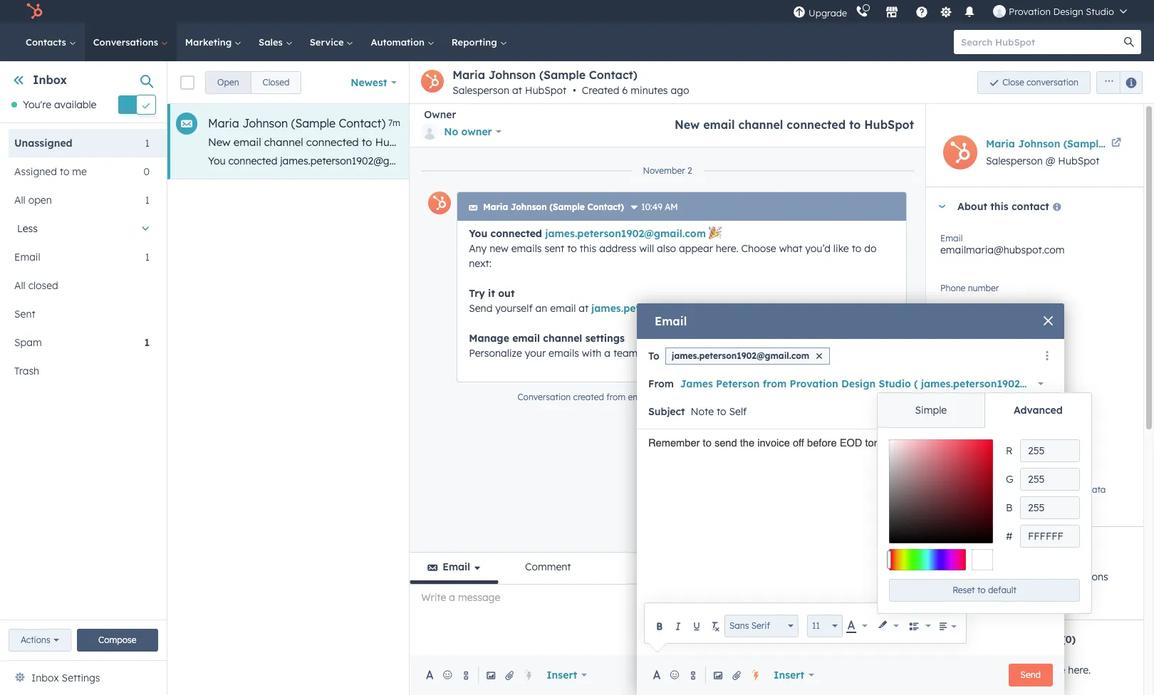 Task type: describe. For each thing, give the bounding box(es) containing it.
menu containing provation design studio
[[792, 0, 1138, 23]]

eod
[[840, 438, 863, 449]]

)
[[1085, 378, 1089, 391]]

0 horizontal spatial design
[[842, 378, 876, 391]]

new inside maria johnson (sample contact) 7m new email channel connected to hubspot you connected james.peterson1902@gmail.com any new emails sent to this address will also appear here. choose what you'd like to do next:  try it out send yourself an email at <a href = 'mailto:james.p
[[456, 155, 475, 167]]

to
[[649, 350, 660, 362]]

send inside 'try it out send yourself an email at james.peterson1902@gmail.com'
[[469, 302, 493, 315]]

2 horizontal spatial here.
[[1069, 664, 1091, 677]]

created
[[573, 392, 604, 403]]

href
[[1052, 155, 1071, 167]]

main content containing maria johnson (sample contact)
[[167, 61, 1155, 696]]

james peterson from provation design studio ( james.peterson1902@gmail.com ) button
[[680, 370, 1089, 398]]

maria johnson (sample contact) link
[[986, 135, 1151, 153]]

settings image
[[940, 6, 953, 19]]

(
[[915, 378, 918, 391]]

other
[[958, 634, 986, 647]]

send inside maria johnson (sample contact) 7m new email channel connected to hubspot you connected james.peterson1902@gmail.com any new emails sent to this address will also appear here. choose what you'd like to do next:  try it out send yourself an email at <a href = 'mailto:james.p
[[916, 155, 939, 167]]

@
[[1046, 155, 1056, 167]]

Search HubSpot search field
[[954, 30, 1129, 54]]

hubspot inside the maria johnson (sample contact) salesperson at hubspot • created 6 minutes ago
[[525, 84, 567, 97]]

close
[[1003, 77, 1025, 87]]

sales link
[[250, 23, 301, 61]]

reset
[[953, 585, 975, 596]]

(0) inside "companies (0)" "dropdown button"
[[1017, 540, 1031, 553]]

live
[[1050, 664, 1066, 677]]

go
[[690, 347, 704, 360]]

next: inside you connected james.peterson1902@gmail.com 🎉 any new emails sent to this address will also appear here. choose what you'd like to do next:
[[469, 257, 492, 270]]

1 vertical spatial james.peterson1902@gmail.com link
[[592, 302, 752, 315]]

other conversations (0)
[[958, 634, 1076, 647]]

(sample up '='
[[1064, 138, 1105, 150]]

1 horizontal spatial group
[[906, 617, 935, 636]]

1 for email
[[145, 251, 150, 264]]

1 horizontal spatial salesperson
[[986, 155, 1043, 167]]

inbox settings
[[31, 672, 100, 685]]

conversations for past
[[964, 664, 1030, 677]]

remember to send the invoice off before eod tomorrow!
[[649, 438, 912, 449]]

conversation
[[1027, 77, 1079, 87]]

out inside maria johnson (sample contact) 7m new email channel connected to hubspot you connected james.peterson1902@gmail.com any new emails sent to this address will also appear here. choose what you'd like to do next:  try it out send yourself an email at <a href = 'mailto:james.p
[[897, 155, 913, 167]]

provation design studio
[[1009, 6, 1115, 17]]

try inside 'try it out send yourself an email at james.peterson1902@gmail.com'
[[469, 287, 485, 300]]

james.peterson1902@gmail.com inside maria johnson (sample contact) 7m new email channel connected to hubspot you connected james.peterson1902@gmail.com any new emails sent to this address will also appear here. choose what you'd like to do next:  try it out send yourself an email at <a href = 'mailto:james.p
[[280, 155, 432, 167]]

=
[[1073, 155, 1079, 167]]

salesperson @ hubspot
[[986, 155, 1100, 167]]

less
[[17, 223, 38, 235]]

james.peterson1902@gmail.com inside you connected james.peterson1902@gmail.com 🎉 any new emails sent to this address will also appear here. choose what you'd like to do next:
[[545, 227, 706, 240]]

11
[[813, 621, 820, 631]]

stage
[[978, 396, 1001, 406]]

ago
[[671, 84, 690, 97]]

unassigned
[[14, 137, 72, 150]]

here. inside maria johnson (sample contact) 7m new email channel connected to hubspot you connected james.peterson1902@gmail.com any new emails sent to this address will also appear here. choose what you'd like to do next:  try it out send yourself an email at <a href = 'mailto:james.p
[[682, 155, 705, 167]]

lifecycle
[[941, 396, 976, 406]]

tomorrow!
[[866, 438, 912, 449]]

all for all open
[[14, 194, 25, 207]]

(sample inside maria johnson (sample contact) 7m new email channel connected to hubspot you connected james.peterson1902@gmail.com any new emails sent to this address will also appear here. choose what you'd like to do next:  try it out send yourself an email at <a href = 'mailto:james.p
[[291, 116, 336, 130]]

this inside dropdown button
[[991, 200, 1009, 213]]

no owner
[[444, 125, 492, 138]]

trash button
[[9, 357, 150, 386]]

about this contact button
[[927, 187, 1130, 226]]

sans serif
[[730, 621, 770, 631]]

studio inside provation design studio popup button
[[1086, 6, 1115, 17]]

new inside you connected james.peterson1902@gmail.com 🎉 any new emails sent to this address will also appear here. choose what you'd like to do next:
[[490, 242, 509, 255]]

manage
[[469, 332, 509, 345]]

peterson
[[716, 378, 760, 391]]

serif
[[752, 621, 770, 631]]

it inside 'try it out send yourself an email at james.peterson1902@gmail.com'
[[488, 287, 495, 300]]

signature.
[[641, 347, 687, 360]]

assigned to me
[[14, 166, 87, 178]]

spam
[[14, 337, 42, 349]]

2 vertical spatial will
[[1033, 664, 1047, 677]]

help image
[[916, 6, 929, 19]]

any inside maria johnson (sample contact) 7m new email channel connected to hubspot you connected james.peterson1902@gmail.com any new emails sent to this address will also appear here. choose what you'd like to do next:  try it out send yourself an email at <a href = 'mailto:james.p
[[435, 155, 453, 167]]

lead status
[[941, 445, 988, 456]]

conversation created from email via james.peterson1902@gmail.com
[[518, 392, 805, 403]]

1 insert from the left
[[547, 669, 578, 682]]

caret image for about this contact dropdown button
[[938, 205, 947, 208]]

inbox for inbox
[[33, 73, 67, 87]]

basis
[[965, 485, 986, 495]]

0 vertical spatial design
[[1054, 6, 1084, 17]]

reset to default button
[[889, 579, 1080, 602]]

0 horizontal spatial settings
[[586, 332, 625, 345]]

(sample left more info 'icon'
[[550, 202, 585, 212]]

closed
[[28, 280, 58, 292]]

number
[[968, 283, 999, 294]]

close conversation
[[1003, 77, 1079, 87]]

appear inside you connected james.peterson1902@gmail.com 🎉 any new emails sent to this address will also appear here. choose what you'd like to do next:
[[679, 242, 713, 255]]

contact) inside maria johnson (sample contact) 7m new email channel connected to hubspot you connected james.peterson1902@gmail.com any new emails sent to this address will also appear here. choose what you'd like to do next:  try it out send yourself an email at <a href = 'mailto:james.p
[[339, 116, 386, 130]]

yourself inside 'try it out send yourself an email at james.peterson1902@gmail.com'
[[496, 302, 533, 315]]

10:49 am
[[642, 202, 678, 212]]

what inside you connected james.peterson1902@gmail.com 🎉 any new emails sent to this address will also appear here. choose what you'd like to do next:
[[779, 242, 803, 255]]

a
[[605, 347, 611, 360]]

lead button
[[941, 404, 1130, 428]]

do inside you connected james.peterson1902@gmail.com 🎉 any new emails sent to this address will also appear here. choose what you'd like to do next:
[[865, 242, 877, 255]]

contacts link
[[17, 23, 85, 61]]

0 vertical spatial the
[[740, 438, 755, 449]]

also inside you connected james.peterson1902@gmail.com 🎉 any new emails sent to this address will also appear here. choose what you'd like to do next:
[[657, 242, 676, 255]]

hubspot link
[[17, 3, 53, 20]]

out inside 'try it out send yourself an email at james.peterson1902@gmail.com'
[[498, 287, 515, 300]]

email emailmaria@hubspot.com
[[941, 233, 1065, 257]]

sent inside maria johnson (sample contact) 7m new email channel connected to hubspot you connected james.peterson1902@gmail.com any new emails sent to this address will also appear here. choose what you'd like to do next:  try it out send yourself an email at <a href = 'mailto:james.p
[[511, 155, 531, 167]]

marketing link
[[177, 23, 250, 61]]

Phone number text field
[[941, 281, 1130, 309]]

group containing open
[[205, 71, 302, 94]]

from for provation
[[763, 378, 787, 391]]

newest button
[[342, 68, 406, 97]]

you're available image
[[11, 102, 17, 108]]

🎉
[[709, 227, 722, 240]]

available
[[54, 98, 97, 111]]

email from maria johnson (sample contact) with subject new email channel connected to hubspot row
[[167, 104, 1152, 180]]

g
[[1006, 473, 1014, 486]]

2
[[688, 165, 693, 176]]

via
[[653, 392, 665, 403]]

contact) left more info 'icon'
[[588, 202, 624, 212]]

send inside button
[[1021, 670, 1041, 681]]

actions button
[[9, 629, 71, 652]]

with inside "manage email channel settings personalize your emails with a team signature. go to email channel settings"
[[582, 347, 602, 360]]

11 button
[[808, 615, 843, 638]]

email inside 'try it out send yourself an email at james.peterson1902@gmail.com'
[[550, 302, 576, 315]]

lead for lead status
[[941, 445, 961, 456]]

marketplaces image
[[886, 6, 899, 19]]

maria johnson (sample contact) 7m new email channel connected to hubspot you connected james.peterson1902@gmail.com any new emails sent to this address will also appear here. choose what you'd like to do next:  try it out send yourself an email at <a href = 'mailto:james.p
[[208, 116, 1152, 167]]

advanced link
[[985, 393, 1092, 428]]

address inside maria johnson (sample contact) 7m new email channel connected to hubspot you connected james.peterson1902@gmail.com any new emails sent to this address will also appear here. choose what you'd like to do next:  try it out send yourself an email at <a href = 'mailto:james.p
[[566, 155, 603, 167]]

subject
[[649, 406, 685, 418]]

this inside you connected james.peterson1902@gmail.com 🎉 any new emails sent to this address will also appear here. choose what you'd like to do next:
[[580, 242, 597, 255]]

address inside you connected james.peterson1902@gmail.com 🎉 any new emails sent to this address will also appear here. choose what you'd like to do next:
[[600, 242, 637, 255]]

businesses
[[979, 571, 1029, 584]]

all closed button
[[9, 272, 150, 300]]

0 vertical spatial new
[[675, 118, 700, 132]]

1 horizontal spatial maria johnson (sample contact)
[[986, 138, 1151, 150]]

salesperson inside the maria johnson (sample contact) salesperson at hubspot • created 6 minutes ago
[[453, 84, 510, 97]]

all closed
[[14, 280, 58, 292]]

data
[[1087, 485, 1106, 495]]

you inside you connected james.peterson1902@gmail.com 🎉 any new emails sent to this address will also appear here. choose what you'd like to do next:
[[469, 227, 488, 240]]

team
[[614, 347, 638, 360]]

lifecycle stage
[[941, 396, 1001, 406]]

6
[[622, 84, 628, 97]]

you inside maria johnson (sample contact) 7m new email channel connected to hubspot you connected james.peterson1902@gmail.com any new emails sent to this address will also appear here. choose what you'd like to do next:  try it out send yourself an email at <a href = 'mailto:james.p
[[208, 155, 226, 167]]

0 horizontal spatial maria johnson (sample contact)
[[483, 202, 624, 212]]

Last contacted text field
[[941, 365, 1130, 388]]

1 vertical spatial settings
[[794, 347, 833, 360]]

at inside 'try it out send yourself an email at james.peterson1902@gmail.com'
[[579, 302, 589, 315]]

help button
[[910, 0, 934, 23]]

you're
[[23, 98, 51, 111]]

an inside 'try it out send yourself an email at james.peterson1902@gmail.com'
[[536, 302, 548, 315]]

all open
[[14, 194, 52, 207]]

(sample inside the maria johnson (sample contact) salesperson at hubspot • created 6 minutes ago
[[540, 68, 586, 82]]

with inside see the businesses or organizations associated with this record.
[[995, 588, 1015, 601]]

owner for contact owner
[[975, 328, 1000, 339]]

maria johnson (sample contact) salesperson at hubspot • created 6 minutes ago
[[453, 68, 690, 97]]

r
[[1006, 445, 1013, 458]]

off
[[793, 438, 805, 449]]

from for email
[[607, 392, 626, 403]]

new email channel connected to hubspot heading
[[675, 118, 914, 132]]

channel inside maria johnson (sample contact) 7m new email channel connected to hubspot you connected james.peterson1902@gmail.com any new emails sent to this address will also appear here. choose what you'd like to do next:  try it out send yourself an email at <a href = 'mailto:james.p
[[264, 135, 303, 149]]

caret image for "companies (0)" "dropdown button"
[[938, 545, 947, 549]]

also inside maria johnson (sample contact) 7m new email channel connected to hubspot you connected james.peterson1902@gmail.com any new emails sent to this address will also appear here. choose what you'd like to do next:  try it out send yourself an email at <a href = 'mailto:james.p
[[623, 155, 643, 167]]

email inside button
[[443, 561, 470, 574]]

close image for email
[[1044, 316, 1053, 325]]

•
[[573, 84, 576, 97]]

0 vertical spatial james.peterson1902@gmail.com link
[[545, 227, 706, 240]]

owner
[[424, 108, 456, 121]]

will inside maria johnson (sample contact) 7m new email channel connected to hubspot you connected james.peterson1902@gmail.com any new emails sent to this address will also appear here. choose what you'd like to do next:  try it out send yourself an email at <a href = 'mailto:james.p
[[606, 155, 620, 167]]

marketplaces button
[[877, 0, 907, 23]]

created
[[582, 84, 620, 97]]



Task type: vqa. For each thing, say whether or not it's contained in the screenshot.
Search button
yes



Task type: locate. For each thing, give the bounding box(es) containing it.
emails for connected
[[512, 242, 542, 255]]

0
[[144, 166, 150, 178]]

1 vertical spatial address
[[600, 242, 637, 255]]

emails inside "manage email channel settings personalize your emails with a team signature. go to email channel settings"
[[549, 347, 579, 360]]

for
[[989, 485, 1000, 495]]

group down sales
[[205, 71, 302, 94]]

owner
[[462, 125, 492, 138], [975, 328, 1000, 339]]

like inside you connected james.peterson1902@gmail.com 🎉 any new emails sent to this address will also appear here. choose what you'd like to do next:
[[834, 242, 849, 255]]

sent
[[511, 155, 531, 167], [545, 242, 565, 255]]

2 insert button from the left
[[765, 661, 824, 690]]

will down 10:49
[[640, 242, 654, 255]]

upgrade image
[[793, 6, 806, 19]]

compose button
[[77, 629, 158, 652]]

1 vertical spatial will
[[640, 242, 654, 255]]

0 vertical spatial new
[[456, 155, 475, 167]]

organizations
[[1045, 571, 1109, 584]]

0 horizontal spatial close image
[[817, 353, 823, 359]]

it inside maria johnson (sample contact) 7m new email channel connected to hubspot you connected james.peterson1902@gmail.com any new emails sent to this address will also appear here. choose what you'd like to do next:  try it out send yourself an email at <a href = 'mailto:james.p
[[888, 155, 894, 167]]

james.peterson1902@gmail.com down more info 'icon'
[[545, 227, 706, 240]]

more info image
[[630, 204, 639, 212]]

None text field
[[691, 398, 1045, 426], [1021, 440, 1080, 463], [1021, 468, 1080, 491], [1021, 497, 1080, 520], [1021, 525, 1080, 548], [691, 398, 1045, 426], [1021, 440, 1080, 463], [1021, 468, 1080, 491], [1021, 497, 1080, 520], [1021, 525, 1080, 548]]

0 vertical spatial what
[[746, 155, 769, 167]]

appear down 🎉
[[679, 242, 713, 255]]

upgrade
[[809, 7, 848, 18]]

0 horizontal spatial emails
[[478, 155, 508, 167]]

1 for spam
[[144, 337, 150, 349]]

1 caret image from the top
[[938, 205, 947, 208]]

will left november
[[606, 155, 620, 167]]

0 horizontal spatial owner
[[462, 125, 492, 138]]

1 horizontal spatial you
[[469, 227, 488, 240]]

1 lead from the top
[[941, 412, 964, 425]]

1 vertical spatial the
[[961, 571, 976, 584]]

conversations up past conversations will live here.
[[989, 634, 1059, 647]]

lead
[[941, 412, 964, 425], [941, 445, 961, 456]]

(sample up •
[[540, 68, 586, 82]]

1 for all open
[[145, 194, 150, 207]]

design left (
[[842, 378, 876, 391]]

simple
[[916, 404, 947, 417]]

close image for james.peterson1902@gmail.com
[[817, 353, 823, 359]]

any inside you connected james.peterson1902@gmail.com 🎉 any new emails sent to this address will also appear here. choose what you'd like to do next:
[[469, 242, 487, 255]]

next:
[[846, 155, 868, 167], [469, 257, 492, 270]]

new inside maria johnson (sample contact) 7m new email channel connected to hubspot you connected james.peterson1902@gmail.com any new emails sent to this address will also appear here. choose what you'd like to do next:  try it out send yourself an email at <a href = 'mailto:james.p
[[208, 135, 231, 149]]

1 vertical spatial inbox
[[31, 672, 59, 685]]

1 vertical spatial new
[[490, 242, 509, 255]]

maria inside maria johnson (sample contact) 7m new email channel connected to hubspot you connected james.peterson1902@gmail.com any new emails sent to this address will also appear here. choose what you'd like to do next:  try it out send yourself an email at <a href = 'mailto:james.p
[[208, 116, 239, 130]]

0 vertical spatial try
[[871, 155, 885, 167]]

james.peterson1902@gmail.com link down more info 'icon'
[[545, 227, 706, 240]]

record.
[[1037, 588, 1069, 601]]

also down am
[[657, 242, 676, 255]]

hubspot inside maria johnson (sample contact) 7m new email channel connected to hubspot you connected james.peterson1902@gmail.com any new emails sent to this address will also appear here. choose what you'd like to do next:  try it out send yourself an email at <a href = 'mailto:james.p
[[375, 135, 420, 149]]

1 vertical spatial at
[[1025, 155, 1035, 167]]

owner for no owner
[[462, 125, 492, 138]]

owner inside popup button
[[462, 125, 492, 138]]

0 horizontal spatial an
[[536, 302, 548, 315]]

like inside maria johnson (sample contact) 7m new email channel connected to hubspot you connected james.peterson1902@gmail.com any new emails sent to this address will also appear here. choose what you'd like to do next:  try it out send yourself an email at <a href = 'mailto:james.p
[[800, 155, 815, 167]]

0 vertical spatial you'd
[[772, 155, 797, 167]]

0 vertical spatial salesperson
[[453, 84, 510, 97]]

1 horizontal spatial insert button
[[765, 661, 824, 690]]

1 vertical spatial out
[[498, 287, 515, 300]]

from inside james peterson from provation design studio ( james.peterson1902@gmail.com ) popup button
[[763, 378, 787, 391]]

0 vertical spatial studio
[[1086, 6, 1115, 17]]

1 vertical spatial appear
[[679, 242, 713, 255]]

conversations inside dropdown button
[[989, 634, 1059, 647]]

choose inside maria johnson (sample contact) 7m new email channel connected to hubspot you connected james.peterson1902@gmail.com any new emails sent to this address will also appear here. choose what you'd like to do next:  try it out send yourself an email at <a href = 'mailto:james.p
[[708, 155, 743, 167]]

companies (0)
[[958, 540, 1031, 553]]

1 vertical spatial conversations
[[964, 664, 1030, 677]]

design up search hubspot search field
[[1054, 6, 1084, 17]]

newest
[[351, 76, 387, 89]]

1 vertical spatial with
[[995, 588, 1015, 601]]

james
[[681, 378, 713, 391]]

0 horizontal spatial from
[[607, 392, 626, 403]]

1 vertical spatial (0)
[[1062, 634, 1076, 647]]

johnson inside maria johnson (sample contact) 7m new email channel connected to hubspot you connected james.peterson1902@gmail.com any new emails sent to this address will also appear here. choose what you'd like to do next:  try it out send yourself an email at <a href = 'mailto:james.p
[[242, 116, 288, 130]]

this inside see the businesses or organizations associated with this record.
[[1017, 588, 1034, 601]]

at inside maria johnson (sample contact) 7m new email channel connected to hubspot you connected james.peterson1902@gmail.com any new emails sent to this address will also appear here. choose what you'd like to do next:  try it out send yourself an email at <a href = 'mailto:james.p
[[1025, 155, 1035, 167]]

1 vertical spatial emails
[[512, 242, 542, 255]]

sent inside you connected james.peterson1902@gmail.com 🎉 any new emails sent to this address will also appear here. choose what you'd like to do next:
[[545, 242, 565, 255]]

close image
[[1044, 316, 1053, 325], [817, 353, 823, 359]]

your
[[525, 347, 546, 360]]

(0) inside other conversations (0) dropdown button
[[1062, 634, 1076, 647]]

reset to default
[[953, 585, 1017, 596]]

caret image left about
[[938, 205, 947, 208]]

open
[[217, 77, 239, 87]]

1 horizontal spatial owner
[[975, 328, 1000, 339]]

caret image inside about this contact dropdown button
[[938, 205, 947, 208]]

address down •
[[566, 155, 603, 167]]

0 vertical spatial sent
[[511, 155, 531, 167]]

0 horizontal spatial the
[[740, 438, 755, 449]]

tab list containing simple
[[878, 393, 1092, 428]]

about this contact
[[958, 200, 1050, 213]]

choose inside you connected james.peterson1902@gmail.com 🎉 any new emails sent to this address will also appear here. choose what you'd like to do next:
[[742, 242, 777, 255]]

hubspot image
[[26, 3, 43, 20]]

1 horizontal spatial at
[[579, 302, 589, 315]]

1 vertical spatial lead
[[941, 445, 961, 456]]

studio
[[1086, 6, 1115, 17], [879, 378, 911, 391]]

group down search "image"
[[1091, 71, 1143, 94]]

0 horizontal spatial studio
[[879, 378, 911, 391]]

1 insert button from the left
[[538, 661, 597, 690]]

(0) right #
[[1017, 540, 1031, 553]]

james.peterson1902@gmail.com inside 'try it out send yourself an email at james.peterson1902@gmail.com'
[[592, 302, 752, 315]]

0 horizontal spatial new
[[208, 135, 231, 149]]

november
[[643, 165, 685, 176]]

1 horizontal spatial from
[[763, 378, 787, 391]]

to
[[850, 118, 861, 132], [362, 135, 372, 149], [534, 155, 543, 167], [818, 155, 828, 167], [60, 166, 69, 178], [567, 242, 577, 255], [852, 242, 862, 255], [707, 347, 718, 360], [703, 438, 712, 449], [978, 585, 986, 596]]

you'd inside maria johnson (sample contact) 7m new email channel connected to hubspot you connected james.peterson1902@gmail.com any new emails sent to this address will also appear here. choose what you'd like to do next:  try it out send yourself an email at <a href = 'mailto:james.p
[[772, 155, 797, 167]]

studio inside james peterson from provation design studio ( james.peterson1902@gmail.com ) popup button
[[879, 378, 911, 391]]

address down more info 'icon'
[[600, 242, 637, 255]]

conversations for other
[[989, 634, 1059, 647]]

1 vertical spatial design
[[842, 378, 876, 391]]

the inside see the businesses or organizations associated with this record.
[[961, 571, 976, 584]]

0 vertical spatial send
[[916, 155, 939, 167]]

2 insert from the left
[[774, 669, 805, 682]]

to inside button
[[978, 585, 986, 596]]

new
[[456, 155, 475, 167], [490, 242, 509, 255]]

contact's
[[1048, 485, 1085, 495]]

1 vertical spatial what
[[779, 242, 803, 255]]

0 horizontal spatial new
[[456, 155, 475, 167]]

0 vertical spatial maria johnson (sample contact)
[[986, 138, 1151, 150]]

all left 'closed'
[[14, 280, 25, 292]]

legal basis for processing contact's data
[[941, 485, 1106, 495]]

0 vertical spatial you
[[208, 155, 226, 167]]

caret image up see
[[938, 545, 947, 549]]

email inside email emailmaria@hubspot.com
[[941, 233, 963, 244]]

all inside button
[[14, 280, 25, 292]]

you're available
[[23, 98, 97, 111]]

new down the open button
[[208, 135, 231, 149]]

legal
[[941, 485, 963, 495]]

all left open
[[14, 194, 25, 207]]

appear inside maria johnson (sample contact) 7m new email channel connected to hubspot you connected james.peterson1902@gmail.com any new emails sent to this address will also appear here. choose what you'd like to do next:  try it out send yourself an email at <a href = 'mailto:james.p
[[645, 155, 679, 167]]

1 horizontal spatial with
[[995, 588, 1015, 601]]

Closed button
[[251, 71, 302, 94]]

0 vertical spatial inbox
[[33, 73, 67, 87]]

tab panel containing r
[[878, 428, 1092, 614]]

an up about
[[982, 155, 994, 167]]

from right created
[[607, 392, 626, 403]]

lead for lead
[[941, 412, 964, 425]]

with left a
[[582, 347, 602, 360]]

0 horizontal spatial also
[[623, 155, 643, 167]]

lead inside popup button
[[941, 412, 964, 425]]

0 vertical spatial with
[[582, 347, 602, 360]]

tab panel
[[878, 428, 1092, 614]]

1 horizontal spatial what
[[779, 242, 803, 255]]

0 vertical spatial emails
[[478, 155, 508, 167]]

companies (0) button
[[927, 528, 1130, 566]]

personalize
[[469, 347, 522, 360]]

emails inside maria johnson (sample contact) 7m new email channel connected to hubspot you connected james.peterson1902@gmail.com any new emails sent to this address will also appear here. choose what you'd like to do next:  try it out send yourself an email at <a href = 'mailto:james.p
[[478, 155, 508, 167]]

advanced
[[1014, 404, 1063, 417]]

email
[[941, 233, 963, 244], [14, 251, 40, 264], [655, 314, 687, 329], [443, 561, 470, 574]]

settings link
[[937, 4, 955, 19]]

to inside "manage email channel settings personalize your emails with a team signature. go to email channel settings"
[[707, 347, 718, 360]]

appear
[[645, 155, 679, 167], [679, 242, 713, 255]]

send
[[916, 155, 939, 167], [469, 302, 493, 315], [1021, 670, 1041, 681]]

(sample down closed button
[[291, 116, 336, 130]]

johnson inside the maria johnson (sample contact) salesperson at hubspot • created 6 minutes ago
[[489, 68, 536, 82]]

1 all from the top
[[14, 194, 25, 207]]

2 horizontal spatial at
[[1025, 155, 1035, 167]]

an inside maria johnson (sample contact) 7m new email channel connected to hubspot you connected james.peterson1902@gmail.com any new emails sent to this address will also appear here. choose what you'd like to do next:  try it out send yourself an email at <a href = 'mailto:james.p
[[982, 155, 994, 167]]

provation right james peterson image
[[1009, 6, 1051, 17]]

phone
[[941, 283, 966, 294]]

caret image inside "companies (0)" "dropdown button"
[[938, 545, 947, 549]]

0 vertical spatial conversations
[[989, 634, 1059, 647]]

what inside maria johnson (sample contact) 7m new email channel connected to hubspot you connected james.peterson1902@gmail.com any new emails sent to this address will also appear here. choose what you'd like to do next:  try it out send yourself an email at <a href = 'mailto:james.p
[[746, 155, 769, 167]]

james peterson from provation design studio ( james.peterson1902@gmail.com )
[[681, 378, 1089, 391]]

1 vertical spatial maria johnson (sample contact)
[[483, 202, 624, 212]]

0 horizontal spatial like
[[800, 155, 815, 167]]

status
[[963, 445, 988, 456]]

(0) up live
[[1062, 634, 1076, 647]]

this inside maria johnson (sample contact) 7m new email channel connected to hubspot you connected james.peterson1902@gmail.com any new emails sent to this address will also appear here. choose what you'd like to do next:  try it out send yourself an email at <a href = 'mailto:james.p
[[546, 155, 563, 167]]

sent button
[[9, 300, 150, 329]]

#
[[1006, 530, 1013, 543]]

go to email channel settings link
[[690, 347, 833, 360]]

try it out send yourself an email at james.peterson1902@gmail.com
[[469, 287, 752, 315]]

0 horizontal spatial with
[[582, 347, 602, 360]]

0 vertical spatial address
[[566, 155, 603, 167]]

email button
[[410, 553, 499, 584]]

inbox left settings
[[31, 672, 59, 685]]

connected inside you connected james.peterson1902@gmail.com 🎉 any new emails sent to this address will also appear here. choose what you'd like to do next:
[[491, 227, 542, 240]]

remember
[[649, 438, 700, 449]]

studio up search hubspot search field
[[1086, 6, 1115, 17]]

november 2
[[643, 165, 693, 176]]

owner right contact
[[975, 328, 1000, 339]]

comment
[[525, 561, 571, 574]]

all for all closed
[[14, 280, 25, 292]]

1 horizontal spatial do
[[865, 242, 877, 255]]

the up reset at the bottom right of the page
[[961, 571, 976, 584]]

try inside maria johnson (sample contact) 7m new email channel connected to hubspot you connected james.peterson1902@gmail.com any new emails sent to this address will also appear here. choose what you'd like to do next:  try it out send yourself an email at <a href = 'mailto:james.p
[[871, 155, 885, 167]]

0 horizontal spatial provation
[[790, 378, 839, 391]]

0 horizontal spatial (0)
[[1017, 540, 1031, 553]]

also left november
[[623, 155, 643, 167]]

1 vertical spatial do
[[865, 242, 877, 255]]

the
[[740, 438, 755, 449], [961, 571, 976, 584]]

james.peterson1902@gmail.com up stage
[[921, 378, 1082, 391]]

phone number
[[941, 283, 999, 294]]

owner right no
[[462, 125, 492, 138]]

james.peterson1902@gmail.com inside popup button
[[921, 378, 1082, 391]]

conversations down other conversations (0)
[[964, 664, 1030, 677]]

1 horizontal spatial send
[[916, 155, 939, 167]]

appear left the 2
[[645, 155, 679, 167]]

trash
[[14, 365, 39, 378]]

contact
[[1012, 200, 1050, 213]]

simple link
[[878, 393, 985, 428]]

0 vertical spatial it
[[888, 155, 894, 167]]

2 horizontal spatial emails
[[549, 347, 579, 360]]

'mailto:james.p
[[1082, 155, 1152, 167]]

1 horizontal spatial next:
[[846, 155, 868, 167]]

1 horizontal spatial insert
[[774, 669, 805, 682]]

automation
[[371, 36, 427, 48]]

1 horizontal spatial (0)
[[1062, 634, 1076, 647]]

close image up james peterson from provation design studio ( james.peterson1902@gmail.com ) popup button
[[817, 353, 823, 359]]

default
[[988, 585, 1017, 596]]

calling icon image
[[856, 6, 869, 19]]

contact) up 'mailto:james.p
[[1108, 138, 1151, 150]]

actions
[[21, 635, 50, 646]]

inbox for inbox settings
[[31, 672, 59, 685]]

james.peterson1902@gmail.com down 7m at the left top
[[280, 155, 432, 167]]

contact) up 6
[[589, 68, 638, 82]]

0 horizontal spatial try
[[469, 287, 485, 300]]

the right send
[[740, 438, 755, 449]]

yourself up about
[[942, 155, 979, 167]]

0 horizontal spatial do
[[831, 155, 843, 167]]

1 horizontal spatial provation
[[1009, 6, 1051, 17]]

2 lead from the top
[[941, 445, 961, 456]]

notifications image
[[964, 6, 977, 19]]

send button
[[1009, 664, 1053, 687]]

0 horizontal spatial yourself
[[496, 302, 533, 315]]

past
[[941, 664, 962, 677]]

2 horizontal spatial group
[[1091, 71, 1143, 94]]

yourself up manage
[[496, 302, 533, 315]]

1 vertical spatial any
[[469, 242, 487, 255]]

group left other
[[906, 617, 935, 636]]

settings
[[586, 332, 625, 345], [794, 347, 833, 360]]

0 horizontal spatial insert
[[547, 669, 578, 682]]

1 vertical spatial from
[[607, 392, 626, 403]]

emails
[[478, 155, 508, 167], [512, 242, 542, 255], [549, 347, 579, 360]]

here. inside you connected james.peterson1902@gmail.com 🎉 any new emails sent to this address will also appear here. choose what you'd like to do next:
[[716, 242, 739, 255]]

new down ago
[[675, 118, 700, 132]]

Open button
[[205, 71, 251, 94]]

b
[[1006, 502, 1013, 515]]

close image down phone number text box
[[1044, 316, 1053, 325]]

lead left status
[[941, 445, 961, 456]]

studio left (
[[879, 378, 911, 391]]

james.peterson1902@gmail.com up peterson
[[672, 350, 810, 361]]

address
[[566, 155, 603, 167], [600, 242, 637, 255]]

salesperson left @
[[986, 155, 1043, 167]]

insert
[[547, 669, 578, 682], [774, 669, 805, 682]]

2 vertical spatial emails
[[549, 347, 579, 360]]

automation link
[[362, 23, 443, 61]]

1 horizontal spatial out
[[897, 155, 913, 167]]

next: inside maria johnson (sample contact) 7m new email channel connected to hubspot you connected james.peterson1902@gmail.com any new emails sent to this address will also appear here. choose what you'd like to do next:  try it out send yourself an email at <a href = 'mailto:james.p
[[846, 155, 868, 167]]

2 all from the top
[[14, 280, 25, 292]]

conversations
[[989, 634, 1059, 647], [964, 664, 1030, 677]]

1 vertical spatial you
[[469, 227, 488, 240]]

james.peterson1902@gmail.com up "manage email channel settings personalize your emails with a team signature. go to email channel settings"
[[592, 302, 752, 315]]

inbox up you're available on the top left of the page
[[33, 73, 67, 87]]

search image
[[1125, 37, 1135, 47]]

0 vertical spatial lead
[[941, 412, 964, 425]]

james.peterson1902@gmail.com down peterson
[[667, 392, 805, 403]]

1 vertical spatial choose
[[742, 242, 777, 255]]

1 vertical spatial all
[[14, 280, 25, 292]]

from down the go to email channel settings link at right
[[763, 378, 787, 391]]

caret image
[[938, 205, 947, 208], [938, 545, 947, 549]]

about
[[958, 200, 988, 213]]

1 for unassigned
[[145, 137, 150, 150]]

1 horizontal spatial try
[[871, 155, 885, 167]]

james.peterson1902@gmail.com link up "manage email channel settings personalize your emails with a team signature. go to email channel settings"
[[592, 302, 752, 315]]

lead down lifecycle
[[941, 412, 964, 425]]

main content
[[167, 61, 1155, 696]]

1 horizontal spatial an
[[982, 155, 994, 167]]

you'd
[[772, 155, 797, 167], [806, 242, 831, 255]]

1 vertical spatial also
[[657, 242, 676, 255]]

(sample
[[540, 68, 586, 82], [291, 116, 336, 130], [1064, 138, 1105, 150], [550, 202, 585, 212]]

sans serif button
[[725, 615, 799, 638]]

it
[[888, 155, 894, 167], [488, 287, 495, 300]]

will left live
[[1033, 664, 1047, 677]]

0 vertical spatial from
[[763, 378, 787, 391]]

with down businesses
[[995, 588, 1015, 601]]

past conversations will live here.
[[941, 664, 1091, 677]]

emails for email
[[549, 347, 579, 360]]

0 horizontal spatial here.
[[682, 155, 705, 167]]

menu
[[792, 0, 1138, 23]]

1 horizontal spatial sent
[[545, 242, 565, 255]]

1 horizontal spatial will
[[640, 242, 654, 255]]

you'd inside you connected james.peterson1902@gmail.com 🎉 any new emails sent to this address will also appear here. choose what you'd like to do next:
[[806, 242, 831, 255]]

at inside the maria johnson (sample contact) salesperson at hubspot • created 6 minutes ago
[[512, 84, 522, 97]]

0 horizontal spatial salesperson
[[453, 84, 510, 97]]

contact) left 7m at the left top
[[339, 116, 386, 130]]

2 caret image from the top
[[938, 545, 947, 549]]

1 horizontal spatial new
[[675, 118, 700, 132]]

1 horizontal spatial studio
[[1086, 6, 1115, 17]]

do inside maria johnson (sample contact) 7m new email channel connected to hubspot you connected james.peterson1902@gmail.com any new emails sent to this address will also appear here. choose what you'd like to do next:  try it out send yourself an email at <a href = 'mailto:james.p
[[831, 155, 843, 167]]

emails inside you connected james.peterson1902@gmail.com 🎉 any new emails sent to this address will also appear here. choose what you'd like to do next:
[[512, 242, 542, 255]]

james peterson image
[[994, 5, 1006, 18]]

salesperson up no owner
[[453, 84, 510, 97]]

1 vertical spatial provation
[[790, 378, 839, 391]]

will
[[606, 155, 620, 167], [640, 242, 654, 255], [1033, 664, 1047, 677]]

provation up before
[[790, 378, 839, 391]]

0 vertical spatial like
[[800, 155, 815, 167]]

yourself inside maria johnson (sample contact) 7m new email channel connected to hubspot you connected james.peterson1902@gmail.com any new emails sent to this address will also appear here. choose what you'd like to do next:  try it out send yourself an email at <a href = 'mailto:james.p
[[942, 155, 979, 167]]

an up your
[[536, 302, 548, 315]]

james.peterson1902@gmail.com
[[280, 155, 432, 167], [545, 227, 706, 240], [592, 302, 752, 315], [672, 350, 810, 361], [921, 378, 1082, 391], [667, 392, 805, 403]]

maria inside the maria johnson (sample contact) salesperson at hubspot • created 6 minutes ago
[[453, 68, 485, 82]]

will inside you connected james.peterson1902@gmail.com 🎉 any new emails sent to this address will also appear here. choose what you'd like to do next:
[[640, 242, 654, 255]]

2 vertical spatial at
[[579, 302, 589, 315]]

design
[[1054, 6, 1084, 17], [842, 378, 876, 391]]

0 vertical spatial close image
[[1044, 316, 1053, 325]]

contact) inside the maria johnson (sample contact) salesperson at hubspot • created 6 minutes ago
[[589, 68, 638, 82]]

0 horizontal spatial at
[[512, 84, 522, 97]]

provation design studio button
[[985, 0, 1136, 23]]

1 vertical spatial new
[[208, 135, 231, 149]]

10:49
[[642, 202, 663, 212]]

0 vertical spatial all
[[14, 194, 25, 207]]

marketing
[[185, 36, 235, 48]]

0 horizontal spatial you'd
[[772, 155, 797, 167]]

group
[[205, 71, 302, 94], [1091, 71, 1143, 94], [906, 617, 935, 636]]

tab list
[[878, 393, 1092, 428]]

notifications button
[[958, 0, 982, 23]]

connected
[[787, 118, 846, 132], [306, 135, 359, 149], [228, 155, 278, 167], [491, 227, 542, 240]]



